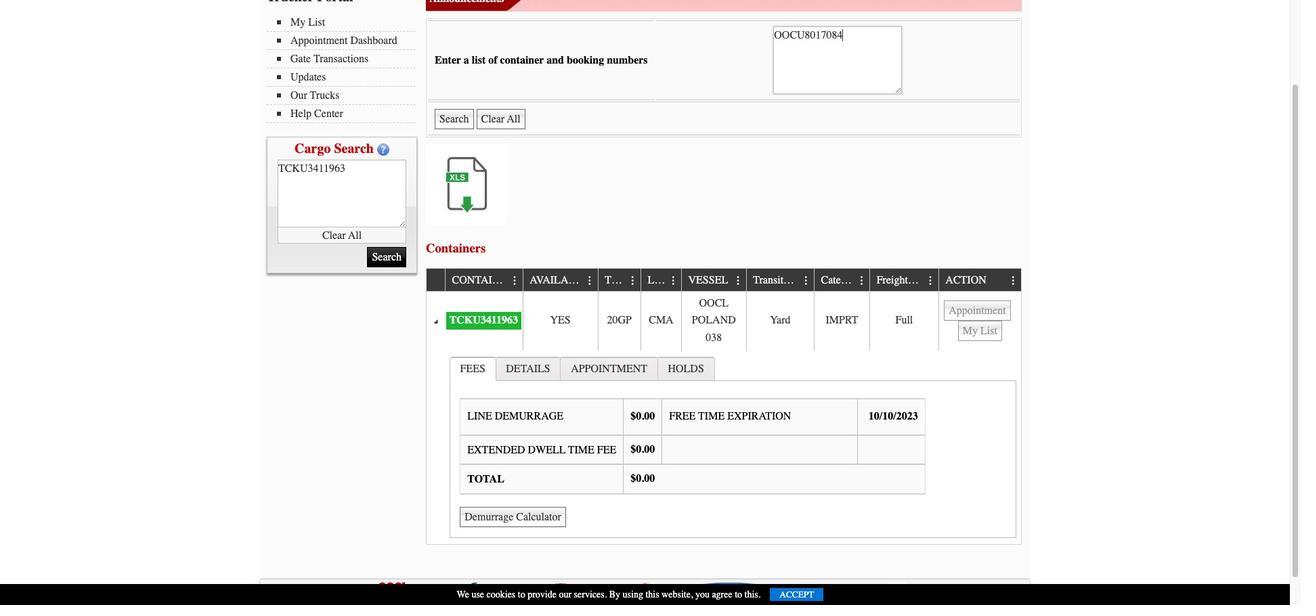 Task type: describe. For each thing, give the bounding box(es) containing it.
available
[[530, 275, 589, 287]]

freightkind column header
[[870, 269, 939, 292]]

use
[[472, 589, 484, 601]]

edit column settings image for freightkind
[[926, 276, 937, 286]]

container
[[452, 275, 514, 287]]

line link
[[648, 269, 679, 291]]

10/10/2023
[[869, 411, 919, 423]]

our
[[291, 89, 308, 102]]

enter
[[435, 54, 461, 66]]

booking
[[567, 54, 604, 66]]

20gp
[[607, 315, 632, 327]]

we use cookies to provide our services. by using this website, you agree to this.
[[457, 589, 761, 601]]

row group containing oocl poland 038
[[427, 292, 1022, 545]]

1 to from the left
[[518, 589, 526, 601]]

oocl poland 038
[[692, 297, 736, 344]]

clear all
[[322, 229, 362, 242]]

line for line
[[648, 275, 673, 287]]

appointment
[[291, 35, 348, 47]]

Enter container numbers and/ or booking numbers.  text field
[[278, 160, 407, 228]]

details
[[506, 363, 551, 376]]

tree grid containing container
[[427, 269, 1022, 545]]

list
[[472, 54, 486, 66]]

edit column settings image for transitstate
[[801, 276, 812, 286]]

cma
[[649, 315, 674, 327]]

menu bar containing my list
[[267, 15, 423, 123]]

action link
[[946, 269, 993, 291]]

edit column settings image for type
[[628, 276, 639, 286]]

our
[[559, 589, 572, 601]]

this.
[[745, 589, 761, 601]]

enter a list of container and booking numbers
[[435, 54, 648, 66]]

cookies
[[487, 589, 516, 601]]

list
[[308, 16, 325, 28]]

full cell
[[870, 292, 939, 351]]

demurrage
[[495, 411, 564, 423]]

details tab
[[496, 357, 561, 381]]

available column header
[[523, 269, 598, 292]]

holds
[[668, 363, 704, 376]]

clear all button
[[278, 228, 407, 244]]

extended dwell time fee
[[468, 444, 617, 456]]

edit column settings image for available
[[585, 276, 596, 286]]

holds tab
[[658, 357, 715, 381]]

free time expiration
[[670, 411, 792, 423]]

fees
[[460, 363, 486, 376]]

fees tab
[[450, 357, 496, 382]]

center
[[314, 108, 343, 120]]

gate transactions link
[[277, 53, 416, 65]]

container
[[500, 54, 544, 66]]

freightkind link
[[877, 269, 937, 291]]

available link
[[530, 269, 596, 291]]

imprt cell
[[814, 292, 870, 351]]

category
[[822, 275, 861, 287]]

1 horizontal spatial time
[[699, 411, 725, 423]]

and
[[547, 54, 564, 66]]

appointment
[[571, 363, 648, 376]]

edit column settings image for category
[[857, 276, 868, 286]]

vessel link
[[689, 269, 735, 291]]

cma cell
[[641, 292, 682, 351]]

type link
[[605, 269, 639, 291]]

038
[[706, 332, 722, 344]]

full
[[896, 315, 913, 327]]

Enter container numbers and/ or booking numbers. Press ESC to reset input box text field
[[774, 26, 903, 94]]

using
[[623, 589, 644, 601]]

fee
[[597, 444, 617, 456]]

transitstate
[[754, 275, 806, 287]]

tab list containing fees
[[446, 354, 1020, 542]]

yard
[[770, 315, 791, 327]]

total
[[468, 474, 505, 486]]



Task type: locate. For each thing, give the bounding box(es) containing it.
edit column settings image left category
[[801, 276, 812, 286]]

edit column settings image left type
[[585, 276, 596, 286]]

edit column settings image for line
[[669, 276, 679, 286]]

edit column settings image
[[585, 276, 596, 286], [733, 276, 744, 286], [926, 276, 937, 286], [1009, 276, 1020, 286]]

accept
[[780, 590, 815, 600]]

row containing container
[[427, 269, 1022, 292]]

row group
[[427, 292, 1022, 545]]

numbers
[[607, 54, 648, 66]]

appointment dashboard link
[[277, 35, 416, 47]]

line demurrage
[[468, 411, 564, 423]]

1 $0.00 from the top
[[631, 411, 655, 423]]

containers
[[426, 241, 486, 256]]

1 vertical spatial $0.00
[[631, 444, 655, 456]]

1 vertical spatial line
[[468, 411, 492, 423]]

0 horizontal spatial to
[[518, 589, 526, 601]]

we
[[457, 589, 469, 601]]

1 horizontal spatial line
[[648, 275, 673, 287]]

all
[[348, 229, 362, 242]]

2 to from the left
[[735, 589, 743, 601]]

time right free
[[699, 411, 725, 423]]

appointment tab
[[561, 357, 658, 381]]

container column header
[[445, 269, 523, 292]]

to
[[518, 589, 526, 601], [735, 589, 743, 601]]

1 edit column settings image from the left
[[510, 276, 521, 286]]

line
[[648, 275, 673, 287], [468, 411, 492, 423]]

help center link
[[277, 108, 416, 120]]

edit column settings image inside action "column header"
[[1009, 276, 1020, 286]]

edit column settings image for action
[[1009, 276, 1020, 286]]

action column header
[[939, 269, 1022, 292]]

a
[[464, 54, 469, 66]]

dwell
[[528, 444, 566, 456]]

line column header
[[641, 269, 682, 292]]

clear
[[322, 229, 346, 242]]

you
[[696, 589, 710, 601]]

help
[[291, 108, 312, 120]]

tree grid
[[427, 269, 1022, 545]]

edit column settings image inside line column header
[[669, 276, 679, 286]]

0 horizontal spatial line
[[468, 411, 492, 423]]

vessel column header
[[682, 269, 746, 292]]

action
[[946, 275, 987, 287]]

row containing oocl poland 038
[[427, 292, 1022, 351]]

dashboard
[[351, 35, 398, 47]]

extended
[[468, 444, 525, 456]]

edit column settings image inside category column header
[[857, 276, 868, 286]]

container link
[[452, 269, 521, 291]]

type column header
[[598, 269, 641, 292]]

1 vertical spatial time
[[568, 444, 595, 456]]

agree
[[712, 589, 733, 601]]

cargo search
[[295, 141, 374, 157]]

this
[[646, 589, 660, 601]]

expiration
[[728, 411, 792, 423]]

2 $0.00 from the top
[[631, 444, 655, 456]]

by
[[610, 589, 621, 601]]

2 row from the top
[[427, 292, 1022, 351]]

$0.00 for demurrage
[[631, 411, 655, 423]]

edit column settings image inside type column header
[[628, 276, 639, 286]]

cargo
[[295, 141, 331, 157]]

imprt
[[826, 315, 859, 327]]

vessel
[[689, 275, 728, 287]]

line inside column header
[[648, 275, 673, 287]]

yard cell
[[746, 292, 814, 351]]

line up the extended
[[468, 411, 492, 423]]

edit column settings image left freightkind
[[857, 276, 868, 286]]

1 horizontal spatial to
[[735, 589, 743, 601]]

tab list
[[446, 354, 1020, 542]]

3 edit column settings image from the left
[[669, 276, 679, 286]]

oocl
[[700, 297, 729, 310]]

transitstate column header
[[746, 269, 814, 292]]

$0.00 for dwell
[[631, 444, 655, 456]]

yes
[[550, 315, 571, 327]]

updates link
[[277, 71, 416, 83]]

edit column settings image
[[510, 276, 521, 286], [628, 276, 639, 286], [669, 276, 679, 286], [801, 276, 812, 286], [857, 276, 868, 286]]

edit column settings image left line column header at the top of page
[[628, 276, 639, 286]]

search
[[334, 141, 374, 157]]

edit column settings image left action
[[926, 276, 937, 286]]

accept button
[[771, 589, 824, 602]]

line for line demurrage
[[468, 411, 492, 423]]

edit column settings image inside container column header
[[510, 276, 521, 286]]

of
[[489, 54, 498, 66]]

3 edit column settings image from the left
[[926, 276, 937, 286]]

edit column settings image left vessel
[[669, 276, 679, 286]]

0 vertical spatial time
[[699, 411, 725, 423]]

0 vertical spatial line
[[648, 275, 673, 287]]

type
[[605, 275, 632, 287]]

0 horizontal spatial time
[[568, 444, 595, 456]]

services.
[[574, 589, 607, 601]]

our trucks link
[[277, 89, 416, 102]]

free
[[670, 411, 696, 423]]

line right 'type' link at left top
[[648, 275, 673, 287]]

to left this.
[[735, 589, 743, 601]]

$0.00
[[631, 411, 655, 423], [631, 444, 655, 456], [631, 473, 655, 485]]

provide
[[528, 589, 557, 601]]

tcku3411963
[[450, 315, 518, 327]]

trucks
[[310, 89, 340, 102]]

yes cell
[[523, 292, 598, 351]]

0 vertical spatial $0.00
[[631, 411, 655, 423]]

None submit
[[435, 109, 474, 129], [368, 247, 407, 268], [435, 109, 474, 129], [368, 247, 407, 268]]

2 edit column settings image from the left
[[733, 276, 744, 286]]

edit column settings image inside vessel column header
[[733, 276, 744, 286]]

gate
[[291, 53, 311, 65]]

category column header
[[814, 269, 870, 292]]

time left fee
[[568, 444, 595, 456]]

menu bar
[[267, 15, 423, 123]]

20gp cell
[[598, 292, 641, 351]]

transactions
[[314, 53, 369, 65]]

3 $0.00 from the top
[[631, 473, 655, 485]]

cell
[[939, 292, 1022, 351]]

edit column settings image inside freightkind column header
[[926, 276, 937, 286]]

line inside tab list
[[468, 411, 492, 423]]

website,
[[662, 589, 693, 601]]

2 vertical spatial $0.00
[[631, 473, 655, 485]]

edit column settings image inside "available" column header
[[585, 276, 596, 286]]

1 row from the top
[[427, 269, 1022, 292]]

updates
[[291, 71, 326, 83]]

freightkind
[[877, 275, 930, 287]]

edit column settings image left available
[[510, 276, 521, 286]]

edit column settings image right vessel
[[733, 276, 744, 286]]

edit column settings image for container
[[510, 276, 521, 286]]

edit column settings image for vessel
[[733, 276, 744, 286]]

4 edit column settings image from the left
[[801, 276, 812, 286]]

edit column settings image right action link
[[1009, 276, 1020, 286]]

transitstate link
[[754, 269, 812, 291]]

1 edit column settings image from the left
[[585, 276, 596, 286]]

time
[[699, 411, 725, 423], [568, 444, 595, 456]]

None button
[[477, 109, 526, 129], [945, 301, 1011, 321], [959, 321, 1003, 342], [460, 507, 566, 528], [477, 109, 526, 129], [945, 301, 1011, 321], [959, 321, 1003, 342], [460, 507, 566, 528]]

my list appointment dashboard gate transactions updates our trucks help center
[[291, 16, 398, 120]]

5 edit column settings image from the left
[[857, 276, 868, 286]]

4 edit column settings image from the left
[[1009, 276, 1020, 286]]

row
[[427, 269, 1022, 292], [427, 292, 1022, 351]]

poland
[[692, 315, 736, 327]]

edit column settings image inside transitstate column header
[[801, 276, 812, 286]]

2 edit column settings image from the left
[[628, 276, 639, 286]]

to left provide at the bottom of page
[[518, 589, 526, 601]]

category link
[[822, 269, 868, 291]]

tcku3411963 cell
[[445, 292, 523, 351]]

my
[[291, 16, 306, 28]]

my list link
[[277, 16, 416, 28]]

oocl poland 038 cell
[[682, 292, 746, 351]]



Task type: vqa. For each thing, say whether or not it's contained in the screenshot.
top Directory
no



